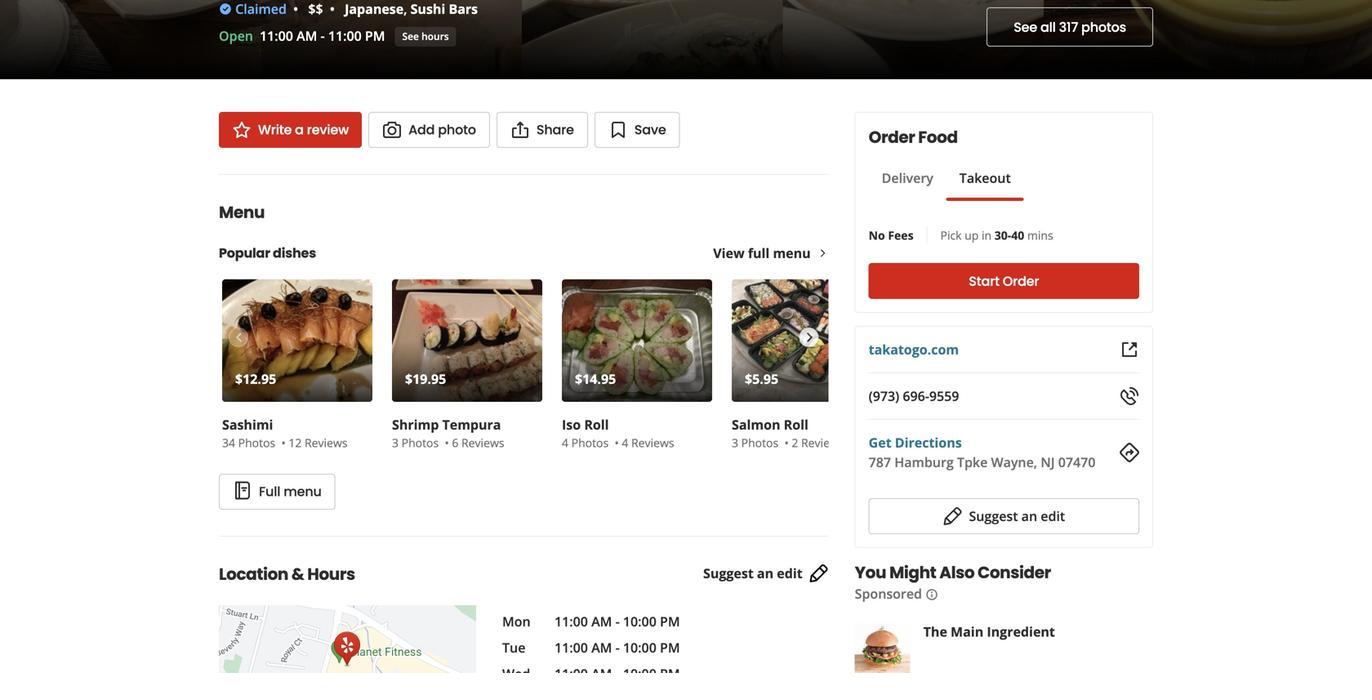 Task type: describe. For each thing, give the bounding box(es) containing it.
sashimi 34 photos
[[222, 416, 276, 451]]

- for tue
[[616, 639, 620, 657]]

claimed
[[235, 0, 287, 18]]

$12.95
[[235, 370, 276, 388]]

share button
[[497, 112, 588, 148]]

3 for salmon
[[732, 435, 739, 451]]

12
[[289, 435, 302, 451]]

07470
[[1059, 454, 1096, 471]]

fees
[[889, 228, 914, 243]]

(973) 696-9559
[[869, 387, 960, 405]]

16 claim filled v2 image
[[219, 3, 232, 16]]

add photo link
[[369, 112, 490, 148]]

(973)
[[869, 387, 900, 405]]

next image
[[801, 328, 819, 347]]

full menu
[[259, 483, 322, 501]]

317
[[1060, 18, 1079, 36]]

location & hours
[[219, 563, 355, 586]]

suggest an edit button
[[869, 499, 1140, 534]]

delivery
[[882, 169, 934, 187]]

start order button
[[869, 263, 1140, 299]]

hamburg
[[895, 454, 954, 471]]

tue
[[503, 639, 526, 657]]

0 vertical spatial am
[[297, 27, 317, 45]]

wayne,
[[992, 454, 1038, 471]]

get directions 787 hamburg tpke wayne, nj 07470
[[869, 434, 1096, 471]]

photo of taka japanese restaurant - wayne, nj, us. sticky rice image
[[1044, 0, 1373, 79]]

24 menu v2 image
[[233, 481, 253, 500]]

pm for tue
[[660, 639, 680, 657]]

see hours
[[403, 29, 449, 43]]

takeout
[[960, 169, 1012, 187]]

- for mon
[[616, 613, 620, 631]]

16 info v2 image
[[926, 588, 939, 601]]

10:00 for mon
[[623, 613, 657, 631]]

696-
[[903, 387, 930, 405]]

takatogo.com link
[[869, 341, 960, 358]]

save button
[[595, 112, 680, 148]]

3 for shrimp
[[392, 435, 399, 451]]

pick up in 30-40 mins
[[941, 228, 1054, 243]]

24 share v2 image
[[511, 120, 530, 140]]

an inside button
[[1022, 508, 1038, 525]]

japanese , sushi bars
[[345, 0, 478, 18]]

all
[[1041, 18, 1056, 36]]

pm for mon
[[660, 613, 680, 631]]

$$
[[308, 0, 323, 18]]

11:00 am - 10:00 pm for tue
[[555, 639, 680, 657]]

suggest an edit inside suggest an edit button
[[970, 508, 1066, 525]]

no fees
[[869, 228, 914, 243]]

bars
[[449, 0, 478, 18]]

menu
[[219, 201, 265, 224]]

main
[[951, 623, 984, 641]]

open 11:00 am - 11:00 pm
[[219, 27, 385, 45]]

see hours link
[[395, 27, 457, 47]]

$5.95
[[745, 370, 779, 388]]

14 chevron right outline image
[[818, 248, 829, 259]]

write a review link
[[219, 112, 362, 148]]

might
[[890, 561, 937, 584]]

takatogo.com
[[869, 341, 960, 358]]

salmon roll 3 photos
[[732, 416, 809, 451]]

order inside button
[[1003, 272, 1040, 291]]

24 pencil v2 image
[[810, 564, 829, 584]]

takeout tab panel
[[869, 201, 1025, 208]]

save
[[635, 121, 667, 139]]

get
[[869, 434, 892, 452]]

reviews for shrimp tempura
[[462, 435, 505, 451]]

photo of taka japanese restaurant - wayne, nj, us. 25. avocado boat image
[[522, 0, 783, 79]]

view full menu link
[[714, 244, 829, 262]]

location & hours element
[[193, 536, 855, 673]]

shrimp
[[392, 416, 439, 434]]

japanese link
[[345, 0, 404, 18]]

add
[[409, 121, 435, 139]]

reviews for salmon roll
[[802, 435, 845, 451]]

4 reviews
[[622, 435, 675, 451]]

&
[[292, 563, 304, 586]]

view
[[714, 244, 745, 262]]

photo
[[438, 121, 476, 139]]

sushi bars link
[[411, 0, 478, 18]]

6 reviews
[[452, 435, 505, 451]]

mins
[[1028, 228, 1054, 243]]

in
[[982, 228, 992, 243]]

ingredient
[[988, 623, 1056, 641]]

review
[[307, 121, 349, 139]]

12 reviews
[[289, 435, 348, 451]]

the main ingredient
[[924, 623, 1056, 641]]

hours
[[307, 563, 355, 586]]

no
[[869, 228, 886, 243]]

10:00 for tue
[[623, 639, 657, 657]]

photos for salmon roll
[[742, 435, 779, 451]]

40
[[1012, 228, 1025, 243]]

consider
[[978, 561, 1052, 584]]

shrimp tempura image
[[392, 280, 543, 402]]

pick
[[941, 228, 962, 243]]

tab list containing delivery
[[869, 168, 1025, 201]]

directions
[[896, 434, 962, 452]]

add photo
[[409, 121, 476, 139]]

30-
[[995, 228, 1012, 243]]

also
[[940, 561, 975, 584]]

24 pencil v2 image
[[943, 507, 963, 526]]

24 star v2 image
[[232, 120, 252, 140]]

24 phone v2 image
[[1120, 387, 1140, 406]]

0 vertical spatial pm
[[365, 27, 385, 45]]



Task type: vqa. For each thing, say whether or not it's contained in the screenshot.


Task type: locate. For each thing, give the bounding box(es) containing it.
3 reviews from the left
[[632, 435, 675, 451]]

787
[[869, 454, 892, 471]]

1 vertical spatial 11:00 am - 10:00 pm
[[555, 639, 680, 657]]

1 vertical spatial am
[[592, 613, 612, 631]]

24 save outline v2 image
[[609, 120, 628, 140]]

sashimi
[[222, 416, 273, 434]]

an down wayne,
[[1022, 508, 1038, 525]]

3 inside salmon roll 3 photos
[[732, 435, 739, 451]]

you
[[855, 561, 887, 584]]

suggest
[[970, 508, 1019, 525], [704, 565, 754, 582]]

1 horizontal spatial roll
[[784, 416, 809, 434]]

1 horizontal spatial edit
[[1041, 508, 1066, 525]]

4 reviews from the left
[[802, 435, 845, 451]]

see for see hours
[[403, 29, 419, 43]]

an inside 'link'
[[758, 565, 774, 582]]

2 10:00 from the top
[[623, 639, 657, 657]]

sushi
[[411, 0, 446, 18]]

0 horizontal spatial menu
[[284, 483, 322, 501]]

tempura
[[443, 416, 501, 434]]

2 photos from the left
[[402, 435, 439, 451]]

1 vertical spatial -
[[616, 613, 620, 631]]

2 11:00 am - 10:00 pm from the top
[[555, 639, 680, 657]]

0 vertical spatial menu
[[774, 244, 811, 262]]

salmon
[[732, 416, 781, 434]]

menu right full on the left bottom
[[284, 483, 322, 501]]

start
[[969, 272, 1000, 291]]

3 down salmon
[[732, 435, 739, 451]]

11:00 down japanese "link"
[[328, 27, 362, 45]]

0 horizontal spatial 4
[[562, 435, 569, 451]]

1 10:00 from the top
[[623, 613, 657, 631]]

photos down sashimi
[[238, 435, 276, 451]]

tpke
[[958, 454, 988, 471]]

reviews right iso roll 4 photos
[[632, 435, 675, 451]]

order
[[869, 126, 916, 149], [1003, 272, 1040, 291]]

write a review
[[258, 121, 349, 139]]

1 horizontal spatial suggest an edit
[[970, 508, 1066, 525]]

reviews right 12
[[305, 435, 348, 451]]

japanese
[[345, 0, 404, 18]]

suggest an edit down wayne,
[[970, 508, 1066, 525]]

photos inside shrimp tempura 3 photos
[[402, 435, 439, 451]]

see all 317 photos
[[1014, 18, 1127, 36]]

roll up 2
[[784, 416, 809, 434]]

4 right iso roll 4 photos
[[622, 435, 629, 451]]

photos inside iso roll 4 photos
[[572, 435, 609, 451]]

map image
[[219, 606, 476, 673]]

reviews for iso roll
[[632, 435, 675, 451]]

1 4 from the left
[[562, 435, 569, 451]]

4
[[562, 435, 569, 451], [622, 435, 629, 451]]

photo of taka japanese restaurant - wayne, nj, us. image
[[261, 0, 522, 79]]

1 horizontal spatial an
[[1022, 508, 1038, 525]]

photos down shrimp
[[402, 435, 439, 451]]

suggest an edit
[[970, 508, 1066, 525], [704, 565, 803, 582]]

3 down shrimp
[[392, 435, 399, 451]]

up
[[965, 228, 979, 243]]

photos
[[1082, 18, 1127, 36]]

24 camera v2 image
[[383, 120, 402, 140]]

1 reviews from the left
[[305, 435, 348, 451]]

0 horizontal spatial 3
[[392, 435, 399, 451]]

photo of taka japanese restaurant - wayne, nj, us. yellowtail image
[[0, 0, 261, 79]]

pm
[[365, 27, 385, 45], [660, 613, 680, 631], [660, 639, 680, 657]]

1 horizontal spatial 4
[[622, 435, 629, 451]]

dishes
[[273, 244, 316, 262]]

0 vertical spatial order
[[869, 126, 916, 149]]

11:00 am - 10:00 pm for mon
[[555, 613, 680, 631]]

reviews right 2
[[802, 435, 845, 451]]

order up delivery
[[869, 126, 916, 149]]

9559
[[930, 387, 960, 405]]

2 4 from the left
[[622, 435, 629, 451]]

tab list
[[869, 168, 1025, 201]]

1 vertical spatial pm
[[660, 613, 680, 631]]

order food
[[869, 126, 958, 149]]

photo of taka japanese restaurant - wayne, nj, us. assorted sushi image
[[783, 0, 1044, 79]]

photos inside salmon roll 3 photos
[[742, 435, 779, 451]]

see all 317 photos link
[[987, 7, 1154, 47]]

menu left 14 chevron right outline image
[[774, 244, 811, 262]]

0 vertical spatial suggest
[[970, 508, 1019, 525]]

photos for shrimp tempura
[[402, 435, 439, 451]]

2 3 from the left
[[732, 435, 739, 451]]

see
[[1014, 18, 1038, 36], [403, 29, 419, 43]]

-
[[321, 27, 325, 45], [616, 613, 620, 631], [616, 639, 620, 657]]

roll right iso on the bottom left
[[585, 416, 609, 434]]

view full menu
[[714, 244, 811, 262]]

2 vertical spatial -
[[616, 639, 620, 657]]

2 vertical spatial am
[[592, 639, 612, 657]]

suggest an edit link
[[704, 564, 829, 584]]

reviews down "tempura" on the bottom of page
[[462, 435, 505, 451]]

roll for salmon roll
[[784, 416, 809, 434]]

2
[[792, 435, 799, 451]]

am for tue
[[592, 639, 612, 657]]

food
[[919, 126, 958, 149]]

roll inside iso roll 4 photos
[[585, 416, 609, 434]]

menu element
[[193, 174, 886, 510]]

suggest an edit left 24 pencil v2 image
[[704, 565, 803, 582]]

0 horizontal spatial suggest
[[704, 565, 754, 582]]

1 vertical spatial 10:00
[[623, 639, 657, 657]]

write
[[258, 121, 292, 139]]

photos for iso roll
[[572, 435, 609, 451]]

start order
[[969, 272, 1040, 291]]

iso
[[562, 416, 581, 434]]

see left all
[[1014, 18, 1038, 36]]

full menu link
[[219, 474, 336, 510]]

0 vertical spatial an
[[1022, 508, 1038, 525]]

1 3 from the left
[[392, 435, 399, 451]]

photos down salmon
[[742, 435, 779, 451]]

1 horizontal spatial menu
[[774, 244, 811, 262]]

1 11:00 am - 10:00 pm from the top
[[555, 613, 680, 631]]

24 external link v2 image
[[1120, 340, 1140, 360]]

6
[[452, 435, 459, 451]]

3 inside shrimp tempura 3 photos
[[392, 435, 399, 451]]

photos inside sashimi 34 photos
[[238, 435, 276, 451]]

2 reviews from the left
[[462, 435, 505, 451]]

0 vertical spatial -
[[321, 27, 325, 45]]

reviews
[[305, 435, 348, 451], [462, 435, 505, 451], [632, 435, 675, 451], [802, 435, 845, 451]]

11:00
[[260, 27, 293, 45], [328, 27, 362, 45], [555, 613, 588, 631], [555, 639, 588, 657]]

iso roll image
[[562, 280, 713, 402]]

suggest an edit inside suggest an edit 'link'
[[704, 565, 803, 582]]

1 vertical spatial an
[[758, 565, 774, 582]]

the main ingredient link
[[924, 623, 1056, 641]]

0 vertical spatial edit
[[1041, 508, 1066, 525]]

share
[[537, 121, 574, 139]]

hours
[[422, 29, 449, 43]]

0 horizontal spatial roll
[[585, 416, 609, 434]]

an
[[1022, 508, 1038, 525], [758, 565, 774, 582]]

4 inside iso roll 4 photos
[[562, 435, 569, 451]]

popular
[[219, 244, 270, 262]]

the
[[924, 623, 948, 641]]

order right start
[[1003, 272, 1040, 291]]

mon
[[503, 613, 531, 631]]

a
[[295, 121, 304, 139]]

see for see all 317 photos
[[1014, 18, 1038, 36]]

1 vertical spatial edit
[[777, 565, 803, 582]]

1 horizontal spatial 3
[[732, 435, 739, 451]]

11:00 right mon
[[555, 613, 588, 631]]

4 photos from the left
[[742, 435, 779, 451]]

menu
[[774, 244, 811, 262], [284, 483, 322, 501]]

0 horizontal spatial an
[[758, 565, 774, 582]]

photos down iso on the bottom left
[[572, 435, 609, 451]]

see left hours
[[403, 29, 419, 43]]

,
[[404, 0, 407, 18]]

0 horizontal spatial order
[[869, 126, 916, 149]]

1 vertical spatial menu
[[284, 483, 322, 501]]

4 down iso on the bottom left
[[562, 435, 569, 451]]

sponsored
[[855, 585, 923, 603]]

suggest inside button
[[970, 508, 1019, 525]]

$14.95
[[575, 370, 616, 388]]

1 vertical spatial order
[[1003, 272, 1040, 291]]

an left 24 pencil v2 image
[[758, 565, 774, 582]]

you might also consider
[[855, 561, 1052, 584]]

2 vertical spatial pm
[[660, 639, 680, 657]]

11:00 right tue
[[555, 639, 588, 657]]

1 vertical spatial suggest an edit
[[704, 565, 803, 582]]

roll for iso roll
[[585, 416, 609, 434]]

popular dishes
[[219, 244, 316, 262]]

reviews for sashimi
[[305, 435, 348, 451]]

1 photos from the left
[[238, 435, 276, 451]]

24 directions v2 image
[[1120, 443, 1140, 463]]

shrimp tempura 3 photos
[[392, 416, 501, 451]]

full
[[748, 244, 770, 262]]

salmon roll image
[[732, 280, 883, 402]]

0 horizontal spatial suggest an edit
[[704, 565, 803, 582]]

0 vertical spatial 11:00 am - 10:00 pm
[[555, 613, 680, 631]]

$19.95
[[405, 370, 446, 388]]

iso roll 4 photos
[[562, 416, 609, 451]]

edit inside button
[[1041, 508, 1066, 525]]

0 horizontal spatial edit
[[777, 565, 803, 582]]

1 vertical spatial suggest
[[704, 565, 754, 582]]

suggest inside 'link'
[[704, 565, 754, 582]]

menu inside "link"
[[284, 483, 322, 501]]

34
[[222, 435, 235, 451]]

get directions link
[[869, 434, 962, 452]]

11:00 down claimed
[[260, 27, 293, 45]]

am for mon
[[592, 613, 612, 631]]

edit
[[1041, 508, 1066, 525], [777, 565, 803, 582]]

0 vertical spatial 10:00
[[623, 613, 657, 631]]

full
[[259, 483, 281, 501]]

2 reviews
[[792, 435, 845, 451]]

3 photos from the left
[[572, 435, 609, 451]]

edit left 24 pencil v2 image
[[777, 565, 803, 582]]

1 horizontal spatial suggest
[[970, 508, 1019, 525]]

sashimi image
[[222, 280, 373, 402]]

roll inside salmon roll 3 photos
[[784, 416, 809, 434]]

nj
[[1041, 454, 1056, 471]]

2 roll from the left
[[784, 416, 809, 434]]

1 roll from the left
[[585, 416, 609, 434]]

photos
[[238, 435, 276, 451], [402, 435, 439, 451], [572, 435, 609, 451], [742, 435, 779, 451]]

0 horizontal spatial see
[[403, 29, 419, 43]]

1 horizontal spatial order
[[1003, 272, 1040, 291]]

edit down nj
[[1041, 508, 1066, 525]]

location
[[219, 563, 288, 586]]

1 horizontal spatial see
[[1014, 18, 1038, 36]]

edit inside 'link'
[[777, 565, 803, 582]]

previous image
[[229, 328, 247, 347]]

0 vertical spatial suggest an edit
[[970, 508, 1066, 525]]

the main ingredient image
[[855, 624, 911, 673]]



